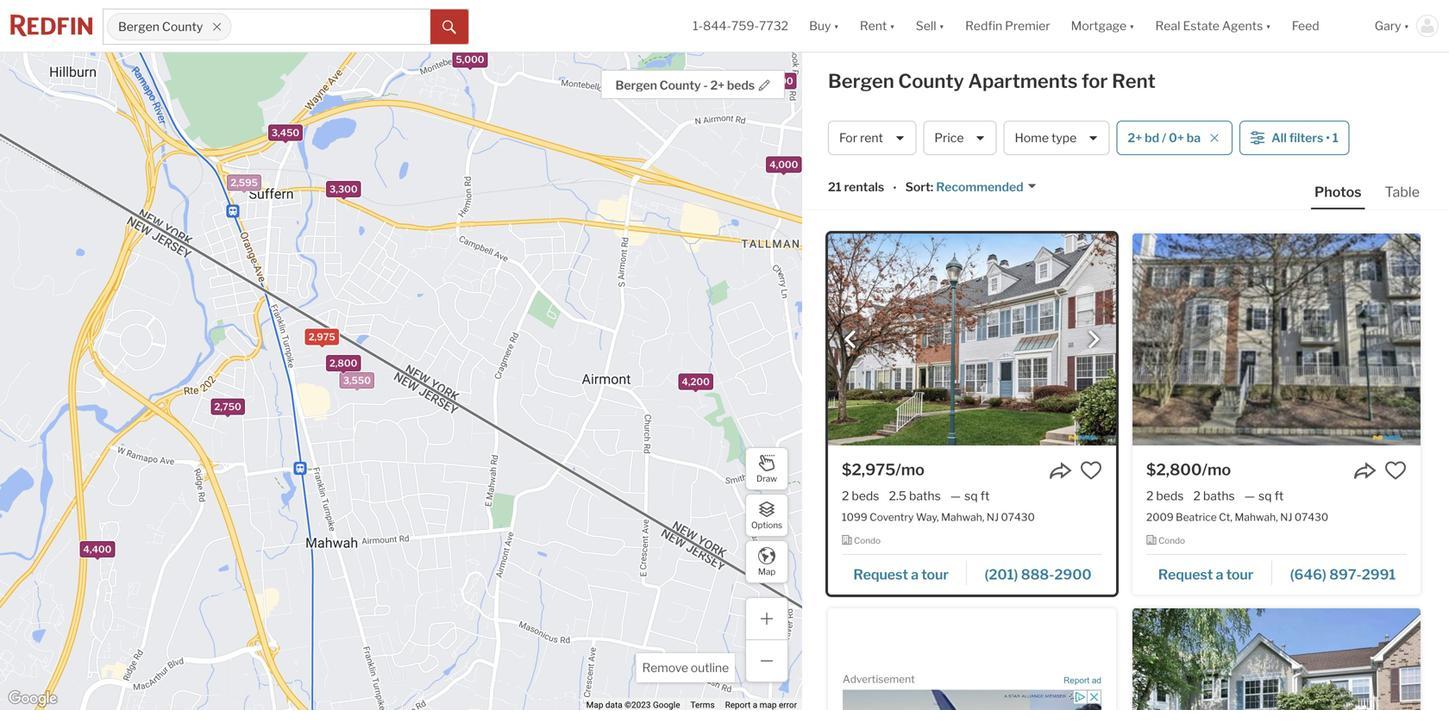 Task type: locate. For each thing, give the bounding box(es) containing it.
2 a from the left
[[1216, 567, 1224, 583]]

1 vertical spatial •
[[893, 181, 897, 196]]

bergen county - 2+ beds
[[616, 78, 755, 93]]

ad region
[[843, 691, 1102, 711]]

2 07430 from the left
[[1295, 511, 1329, 524]]

1 sq from the left
[[965, 489, 978, 504]]

request a tour
[[854, 567, 949, 583], [1158, 567, 1254, 583]]

rentals
[[844, 180, 885, 194]]

ft up 2009 beatrice ct, mahwah, nj 07430
[[1275, 489, 1284, 504]]

rent ▾
[[860, 18, 895, 33]]

1-844-759-7732 link
[[693, 18, 789, 33]]

1 request a tour from the left
[[854, 567, 949, 583]]

nj for $2,800 /mo
[[1281, 511, 1293, 524]]

$2,975
[[842, 461, 896, 480]]

—
[[951, 489, 961, 504], [1245, 489, 1255, 504]]

— for $2,800 /mo
[[1245, 489, 1255, 504]]

0 horizontal spatial /mo
[[896, 461, 925, 480]]

mahwah, right ct,
[[1235, 511, 1278, 524]]

recommended
[[936, 180, 1024, 194]]

premier
[[1005, 18, 1051, 33]]

remove 2+ bd / 0+ ba image
[[1210, 133, 1220, 143]]

1 horizontal spatial 2
[[1147, 489, 1154, 504]]

report ad
[[1064, 676, 1102, 686]]

▾ right mortgage
[[1129, 18, 1135, 33]]

1 condo from the left
[[854, 536, 881, 546]]

request a tour button down coventry at the right bottom of the page
[[842, 561, 967, 586]]

0 horizontal spatial —
[[951, 489, 961, 504]]

beatrice
[[1176, 511, 1217, 524]]

4 ▾ from the left
[[1129, 18, 1135, 33]]

▾ for gary ▾
[[1404, 18, 1410, 33]]

county for bergen county - 2+ beds
[[660, 78, 701, 93]]

tour down 1099 coventry way, mahwah, nj 07430
[[922, 567, 949, 583]]

4,000
[[770, 159, 798, 170]]

bergen left remove bergen county image
[[118, 19, 160, 34]]

7732
[[759, 18, 789, 33]]

condo down 2009
[[1159, 536, 1185, 546]]

1 horizontal spatial 2 beds
[[1147, 489, 1184, 504]]

1 baths from the left
[[909, 489, 941, 504]]

mortgage ▾
[[1071, 18, 1135, 33]]

beds inside bergen county - 2+ beds button
[[727, 78, 755, 93]]

remove
[[642, 661, 688, 676]]

bd
[[1145, 131, 1160, 145]]

1 a from the left
[[911, 567, 919, 583]]

0 vertical spatial •
[[1326, 131, 1330, 145]]

1 horizontal spatial a
[[1216, 567, 1224, 583]]

•
[[1326, 131, 1330, 145], [893, 181, 897, 196]]

0 horizontal spatial bergen
[[118, 19, 160, 34]]

0 horizontal spatial •
[[893, 181, 897, 196]]

0 horizontal spatial — sq ft
[[951, 489, 990, 504]]

1 mahwah, from the left
[[941, 511, 985, 524]]

2,975
[[309, 332, 335, 343]]

1 horizontal spatial 07430
[[1295, 511, 1329, 524]]

bergen inside button
[[616, 78, 657, 93]]

• left 1
[[1326, 131, 1330, 145]]

map button
[[745, 541, 789, 584]]

options button
[[745, 494, 789, 538]]

2 up 2009
[[1147, 489, 1154, 504]]

beds up 2009
[[1156, 489, 1184, 504]]

1 2 from the left
[[842, 489, 849, 504]]

1 favorite button checkbox from the left
[[1080, 460, 1103, 482]]

sq
[[965, 489, 978, 504], [1259, 489, 1272, 504]]

— up 2009 beatrice ct, mahwah, nj 07430
[[1245, 489, 1255, 504]]

0 horizontal spatial 2+
[[710, 78, 725, 93]]

0 horizontal spatial request a tour
[[854, 567, 949, 583]]

1 horizontal spatial favorite button image
[[1385, 460, 1407, 482]]

0 horizontal spatial 2 beds
[[842, 489, 880, 504]]

1 horizontal spatial sq
[[1259, 489, 1272, 504]]

2 beds up 1099
[[842, 489, 880, 504]]

2 — from the left
[[1245, 489, 1255, 504]]

1 horizontal spatial request a tour button
[[1147, 561, 1273, 586]]

2 beds
[[842, 489, 880, 504], [1147, 489, 1184, 504]]

None search field
[[232, 9, 431, 44]]

previous button image
[[842, 332, 859, 349]]

photos button
[[1311, 183, 1382, 210]]

favorite button image
[[1080, 460, 1103, 482], [1385, 460, 1407, 482]]

sq up 1099 coventry way, mahwah, nj 07430
[[965, 489, 978, 504]]

baths
[[909, 489, 941, 504], [1203, 489, 1235, 504]]

2 horizontal spatial bergen
[[828, 69, 895, 93]]

bergen
[[118, 19, 160, 34], [828, 69, 895, 93], [616, 78, 657, 93]]

2 baths
[[1194, 489, 1235, 504]]

▾ for rent ▾
[[890, 18, 895, 33]]

county for bergen county apartments for rent
[[899, 69, 964, 93]]

county
[[162, 19, 203, 34], [899, 69, 964, 93], [660, 78, 701, 93]]

condo down 1099
[[854, 536, 881, 546]]

photo of 1099 coventry way, mahwah, nj 07430 image
[[828, 234, 1116, 446]]

1 request from the left
[[854, 567, 908, 583]]

beds up 1099
[[852, 489, 880, 504]]

1 horizontal spatial request
[[1158, 567, 1213, 583]]

request a tour down coventry at the right bottom of the page
[[854, 567, 949, 583]]

remove outline
[[642, 661, 729, 676]]

rent right 'buy ▾'
[[860, 18, 887, 33]]

ad
[[1092, 676, 1102, 686]]

1 horizontal spatial bergen
[[616, 78, 657, 93]]

0 vertical spatial rent
[[860, 18, 887, 33]]

request a tour button
[[842, 561, 967, 586], [1147, 561, 1273, 586]]

sq for $2,975 /mo
[[965, 489, 978, 504]]

2 ft from the left
[[1275, 489, 1284, 504]]

1 horizontal spatial mahwah,
[[1235, 511, 1278, 524]]

2,750
[[214, 402, 241, 413]]

1 ft from the left
[[981, 489, 990, 504]]

▾ left sell on the top right of the page
[[890, 18, 895, 33]]

▾ right sell on the top right of the page
[[939, 18, 945, 33]]

sq up 2009 beatrice ct, mahwah, nj 07430
[[1259, 489, 1272, 504]]

request for $2,975
[[854, 567, 908, 583]]

1 horizontal spatial favorite button checkbox
[[1385, 460, 1407, 482]]

▾ right the buy
[[834, 18, 839, 33]]

request a tour for $2,975
[[854, 567, 949, 583]]

:
[[931, 180, 934, 194]]

nj up (201) at bottom
[[987, 511, 999, 524]]

0 horizontal spatial request
[[854, 567, 908, 583]]

county down sell ▾ dropdown button
[[899, 69, 964, 93]]

0 horizontal spatial condo
[[854, 536, 881, 546]]

agents
[[1222, 18, 1263, 33]]

2+ bd / 0+ ba
[[1128, 131, 1201, 145]]

2+ left the bd
[[1128, 131, 1143, 145]]

844-
[[703, 18, 732, 33]]

2 beds up 2009
[[1147, 489, 1184, 504]]

6,500
[[765, 75, 793, 87]]

mahwah, right way,
[[941, 511, 985, 524]]

rent right for
[[1112, 69, 1156, 93]]

1 favorite button image from the left
[[1080, 460, 1103, 482]]

2 2 from the left
[[1147, 489, 1154, 504]]

07430 for $2,975 /mo
[[1001, 511, 1035, 524]]

1 07430 from the left
[[1001, 511, 1035, 524]]

bergen county
[[118, 19, 203, 34]]

1 horizontal spatial — sq ft
[[1245, 489, 1284, 504]]

bergen left - on the left of the page
[[616, 78, 657, 93]]

1
[[1333, 131, 1339, 145]]

baths up way,
[[909, 489, 941, 504]]

— sq ft up 2009 beatrice ct, mahwah, nj 07430
[[1245, 489, 1284, 504]]

2 condo from the left
[[1159, 536, 1185, 546]]

beds right - on the left of the page
[[727, 78, 755, 93]]

/mo for $2,975
[[896, 461, 925, 480]]

— sq ft for $2,975 /mo
[[951, 489, 990, 504]]

0 horizontal spatial mahwah,
[[941, 511, 985, 524]]

0 horizontal spatial nj
[[987, 511, 999, 524]]

rent
[[860, 18, 887, 33], [1112, 69, 1156, 93]]

remove outline button
[[636, 654, 735, 683]]

0 horizontal spatial favorite button image
[[1080, 460, 1103, 482]]

tour for $2,975 /mo
[[922, 567, 949, 583]]

▾ inside dropdown button
[[1266, 18, 1272, 33]]

0 horizontal spatial beds
[[727, 78, 755, 93]]

nj right ct,
[[1281, 511, 1293, 524]]

2 tour from the left
[[1227, 567, 1254, 583]]

home type button
[[1004, 121, 1110, 155]]

0+
[[1169, 131, 1184, 145]]

bergen county apartments for rent
[[828, 69, 1156, 93]]

bergen for bergen county - 2+ beds
[[616, 78, 657, 93]]

▾ right gary
[[1404, 18, 1410, 33]]

21
[[828, 180, 842, 194]]

all filters • 1 button
[[1240, 121, 1350, 155]]

1 horizontal spatial tour
[[1227, 567, 1254, 583]]

coventry
[[870, 511, 914, 524]]

0 horizontal spatial county
[[162, 19, 203, 34]]

2 request a tour from the left
[[1158, 567, 1254, 583]]

2 baths from the left
[[1203, 489, 1235, 504]]

bergen for bergen county apartments for rent
[[828, 69, 895, 93]]

2 mahwah, from the left
[[1235, 511, 1278, 524]]

1 vertical spatial rent
[[1112, 69, 1156, 93]]

0 horizontal spatial rent
[[860, 18, 887, 33]]

request a tour down beatrice at the bottom of the page
[[1158, 567, 1254, 583]]

/mo up the 2.5 baths
[[896, 461, 925, 480]]

bergen up for rent
[[828, 69, 895, 93]]

2 /mo from the left
[[1202, 461, 1231, 480]]

1 horizontal spatial rent
[[1112, 69, 1156, 93]]

1 tour from the left
[[922, 567, 949, 583]]

— up 1099 coventry way, mahwah, nj 07430
[[951, 489, 961, 504]]

• inside button
[[1326, 131, 1330, 145]]

0 horizontal spatial sq
[[965, 489, 978, 504]]

a for $2,800 /mo
[[1216, 567, 1224, 583]]

2 up 1099
[[842, 489, 849, 504]]

a down ct,
[[1216, 567, 1224, 583]]

2+ right - on the left of the page
[[710, 78, 725, 93]]

request
[[854, 567, 908, 583], [1158, 567, 1213, 583]]

baths up ct,
[[1203, 489, 1235, 504]]

request for $2,800
[[1158, 567, 1213, 583]]

favorite button checkbox
[[1080, 460, 1103, 482], [1385, 460, 1407, 482]]

1 — sq ft from the left
[[951, 489, 990, 504]]

county inside button
[[660, 78, 701, 93]]

• for 21 rentals •
[[893, 181, 897, 196]]

feed
[[1292, 18, 1320, 33]]

tour down 2009 beatrice ct, mahwah, nj 07430
[[1227, 567, 1254, 583]]

ft for $2,975 /mo
[[981, 489, 990, 504]]

2,800
[[329, 358, 357, 369]]

2 sq from the left
[[1259, 489, 1272, 504]]

baths for $2,975 /mo
[[909, 489, 941, 504]]

a down way,
[[911, 567, 919, 583]]

1 /mo from the left
[[896, 461, 925, 480]]

1 horizontal spatial baths
[[1203, 489, 1235, 504]]

rent inside dropdown button
[[860, 18, 887, 33]]

county left remove bergen county image
[[162, 19, 203, 34]]

5 ▾ from the left
[[1266, 18, 1272, 33]]

/mo
[[896, 461, 925, 480], [1202, 461, 1231, 480]]

2+
[[710, 78, 725, 93], [1128, 131, 1143, 145]]

(201) 888-2900
[[985, 567, 1092, 583]]

1 horizontal spatial county
[[660, 78, 701, 93]]

2 request from the left
[[1158, 567, 1213, 583]]

2 nj from the left
[[1281, 511, 1293, 524]]

1 horizontal spatial ft
[[1275, 489, 1284, 504]]

1 nj from the left
[[987, 511, 999, 524]]

photos
[[1315, 184, 1362, 201]]

favorite button checkbox for $2,800 /mo
[[1385, 460, 1407, 482]]

county left - on the left of the page
[[660, 78, 701, 93]]

0 horizontal spatial 2
[[842, 489, 849, 504]]

1 ▾ from the left
[[834, 18, 839, 33]]

1 horizontal spatial •
[[1326, 131, 1330, 145]]

mahwah,
[[941, 511, 985, 524], [1235, 511, 1278, 524]]

0 horizontal spatial 07430
[[1001, 511, 1035, 524]]

a
[[911, 567, 919, 583], [1216, 567, 1224, 583]]

▾ right agents
[[1266, 18, 1272, 33]]

$2,975 /mo
[[842, 461, 925, 480]]

draw
[[757, 474, 777, 484]]

0 horizontal spatial request a tour button
[[842, 561, 967, 586]]

condo for $2,975
[[854, 536, 881, 546]]

rent ▾ button
[[860, 0, 895, 52]]

0 horizontal spatial tour
[[922, 567, 949, 583]]

2 2 beds from the left
[[1147, 489, 1184, 504]]

request down beatrice at the bottom of the page
[[1158, 567, 1213, 583]]

request down coventry at the right bottom of the page
[[854, 567, 908, 583]]

07430
[[1001, 511, 1035, 524], [1295, 511, 1329, 524]]

2009
[[1147, 511, 1174, 524]]

1 horizontal spatial /mo
[[1202, 461, 1231, 480]]

1 horizontal spatial request a tour
[[1158, 567, 1254, 583]]

1 horizontal spatial beds
[[852, 489, 880, 504]]

0 horizontal spatial baths
[[909, 489, 941, 504]]

1-
[[693, 18, 703, 33]]

2 horizontal spatial beds
[[1156, 489, 1184, 504]]

2 up beatrice at the bottom of the page
[[1194, 489, 1201, 504]]

2 — sq ft from the left
[[1245, 489, 1284, 504]]

888-
[[1021, 567, 1055, 583]]

6 ▾ from the left
[[1404, 18, 1410, 33]]

real estate agents ▾
[[1156, 18, 1272, 33]]

— sq ft
[[951, 489, 990, 504], [1245, 489, 1284, 504]]

1 horizontal spatial —
[[1245, 489, 1255, 504]]

ft up 1099 coventry way, mahwah, nj 07430
[[981, 489, 990, 504]]

1 horizontal spatial condo
[[1159, 536, 1185, 546]]

1 — from the left
[[951, 489, 961, 504]]

ba
[[1187, 131, 1201, 145]]

2 favorite button image from the left
[[1385, 460, 1407, 482]]

2 request a tour button from the left
[[1147, 561, 1273, 586]]

for
[[839, 131, 858, 145]]

request a tour for $2,800
[[1158, 567, 1254, 583]]

07430 up '(201) 888-2900' 'link' at bottom
[[1001, 511, 1035, 524]]

07430 up (646)
[[1295, 511, 1329, 524]]

1 2 beds from the left
[[842, 489, 880, 504]]

1 horizontal spatial nj
[[1281, 511, 1293, 524]]

1 horizontal spatial 2+
[[1128, 131, 1143, 145]]

▾ for buy ▾
[[834, 18, 839, 33]]

2 favorite button checkbox from the left
[[1385, 460, 1407, 482]]

— sq ft up 1099 coventry way, mahwah, nj 07430
[[951, 489, 990, 504]]

2 horizontal spatial 2
[[1194, 489, 1201, 504]]

redfin premier button
[[955, 0, 1061, 52]]

3,300
[[330, 184, 358, 195]]

2 ▾ from the left
[[890, 18, 895, 33]]

3 ▾ from the left
[[939, 18, 945, 33]]

0 horizontal spatial ft
[[981, 489, 990, 504]]

3 2 from the left
[[1194, 489, 1201, 504]]

• inside 21 rentals •
[[893, 181, 897, 196]]

/mo up '2 baths'
[[1202, 461, 1231, 480]]

2 horizontal spatial county
[[899, 69, 964, 93]]

• left sort
[[893, 181, 897, 196]]

request a tour button down beatrice at the bottom of the page
[[1147, 561, 1273, 586]]

0 horizontal spatial a
[[911, 567, 919, 583]]

/
[[1162, 131, 1167, 145]]

• for all filters • 1
[[1326, 131, 1330, 145]]

0 horizontal spatial favorite button checkbox
[[1080, 460, 1103, 482]]

1 request a tour button from the left
[[842, 561, 967, 586]]

submit search image
[[443, 20, 456, 34]]



Task type: describe. For each thing, give the bounding box(es) containing it.
options
[[751, 520, 783, 531]]

gary ▾
[[1375, 18, 1410, 33]]

sell ▾ button
[[916, 0, 945, 52]]

buy
[[809, 18, 831, 33]]

a for $2,975 /mo
[[911, 567, 919, 583]]

897-
[[1330, 567, 1362, 583]]

1099 coventry way, mahwah, nj 07430
[[842, 511, 1035, 524]]

home
[[1015, 131, 1049, 145]]

baths for $2,800 /mo
[[1203, 489, 1235, 504]]

$2,800
[[1147, 461, 1202, 480]]

table button
[[1382, 183, 1424, 208]]

buy ▾ button
[[799, 0, 850, 52]]

rent
[[860, 131, 883, 145]]

5,000
[[456, 54, 484, 65]]

favorite button checkbox for $2,975 /mo
[[1080, 460, 1103, 482]]

for rent button
[[828, 121, 917, 155]]

real estate agents ▾ link
[[1156, 0, 1272, 52]]

sort :
[[906, 180, 934, 194]]

all
[[1272, 131, 1287, 145]]

mortgage
[[1071, 18, 1127, 33]]

2 beds for $2,800 /mo
[[1147, 489, 1184, 504]]

remove bergen county image
[[212, 22, 222, 32]]

2.5
[[889, 489, 907, 504]]

bergen for bergen county
[[118, 19, 160, 34]]

21 rentals •
[[828, 180, 897, 196]]

▾ for mortgage ▾
[[1129, 18, 1135, 33]]

photo of 387 green mountain rd, mahwah, nj 07430 image
[[1133, 609, 1421, 711]]

1 vertical spatial 2+
[[1128, 131, 1143, 145]]

beds for $2,800
[[1156, 489, 1184, 504]]

tour for $2,800 /mo
[[1227, 567, 1254, 583]]

$2,800 /mo
[[1147, 461, 1231, 480]]

recommended button
[[934, 179, 1038, 196]]

2+ bd / 0+ ba button
[[1117, 121, 1233, 155]]

sort
[[906, 180, 931, 194]]

feed button
[[1282, 0, 1365, 52]]

▾ for sell ▾
[[939, 18, 945, 33]]

(646) 897-2991 link
[[1273, 559, 1407, 588]]

request a tour button for $2,975
[[842, 561, 967, 586]]

outline
[[691, 661, 729, 676]]

report
[[1064, 676, 1090, 686]]

request a tour button for $2,800
[[1147, 561, 1273, 586]]

3,550
[[343, 375, 371, 387]]

redfin
[[966, 18, 1003, 33]]

1099
[[842, 511, 868, 524]]

favorite button image for $2,975 /mo
[[1080, 460, 1103, 482]]

759-
[[732, 18, 759, 33]]

sell ▾
[[916, 18, 945, 33]]

report ad button
[[1064, 676, 1102, 690]]

(201)
[[985, 567, 1018, 583]]

sq for $2,800 /mo
[[1259, 489, 1272, 504]]

/mo for $2,800
[[1202, 461, 1231, 480]]

gary
[[1375, 18, 1402, 33]]

map
[[758, 567, 776, 577]]

real estate agents ▾ button
[[1145, 0, 1282, 52]]

favorite button image for $2,800 /mo
[[1385, 460, 1407, 482]]

2 for $2,975
[[842, 489, 849, 504]]

for
[[1082, 69, 1108, 93]]

3,450
[[272, 127, 300, 139]]

(646)
[[1290, 567, 1327, 583]]

(201) 888-2900 link
[[967, 559, 1103, 588]]

apartments
[[968, 69, 1078, 93]]

county for bergen county
[[162, 19, 203, 34]]

price button
[[924, 121, 997, 155]]

table
[[1385, 184, 1420, 201]]

type
[[1052, 131, 1077, 145]]

bergen county - 2+ beds button
[[601, 70, 785, 99]]

next button image
[[1085, 332, 1103, 349]]

redfin premier
[[966, 18, 1051, 33]]

map region
[[0, 5, 852, 711]]

mortgage ▾ button
[[1071, 0, 1135, 52]]

2.5 baths
[[889, 489, 941, 504]]

mortgage ▾ button
[[1061, 0, 1145, 52]]

buy ▾
[[809, 18, 839, 33]]

2 for $2,800
[[1147, 489, 1154, 504]]

real
[[1156, 18, 1181, 33]]

2 beds for $2,975 /mo
[[842, 489, 880, 504]]

way,
[[916, 511, 939, 524]]

draw button
[[745, 448, 789, 491]]

— sq ft for $2,800 /mo
[[1245, 489, 1284, 504]]

2991
[[1362, 567, 1396, 583]]

07430 for $2,800 /mo
[[1295, 511, 1329, 524]]

sell ▾ button
[[906, 0, 955, 52]]

-
[[704, 78, 708, 93]]

all filters • 1
[[1272, 131, 1339, 145]]

— for $2,975 /mo
[[951, 489, 961, 504]]

nj for $2,975 /mo
[[987, 511, 999, 524]]

home type
[[1015, 131, 1077, 145]]

ft for $2,800 /mo
[[1275, 489, 1284, 504]]

0 vertical spatial 2+
[[710, 78, 725, 93]]

mahwah, for $2,800 /mo
[[1235, 511, 1278, 524]]

4,400
[[83, 545, 112, 556]]

mahwah, for $2,975 /mo
[[941, 511, 985, 524]]

2,595
[[231, 177, 258, 188]]

condo for $2,800
[[1159, 536, 1185, 546]]

advertisement
[[843, 674, 915, 686]]

1-844-759-7732
[[693, 18, 789, 33]]

photo of 2009 beatrice ct, mahwah, nj 07430 image
[[1133, 234, 1421, 446]]

beds for $2,975
[[852, 489, 880, 504]]

google image
[[4, 689, 61, 711]]

price
[[935, 131, 964, 145]]

(646) 897-2991
[[1290, 567, 1396, 583]]

filters
[[1290, 131, 1324, 145]]

ct,
[[1219, 511, 1233, 524]]



Task type: vqa. For each thing, say whether or not it's contained in the screenshot.
888-
yes



